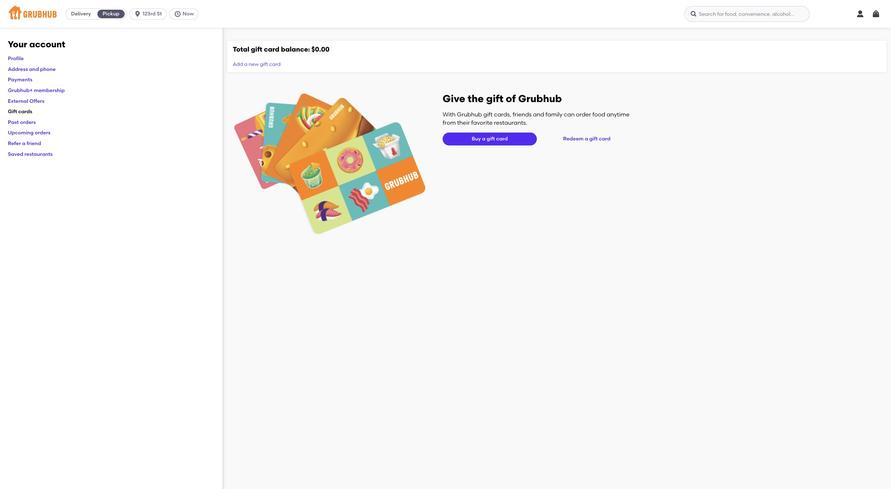 Task type: locate. For each thing, give the bounding box(es) containing it.
svg image
[[857, 10, 865, 18], [691, 10, 698, 18]]

svg image inside the now button
[[174, 10, 181, 18]]

and
[[29, 66, 39, 72], [533, 111, 545, 118]]

past orders link
[[8, 119, 36, 125]]

past
[[8, 119, 19, 125]]

membership
[[34, 87, 65, 94]]

gift inside "with grubhub gift cards, friends and family can order food anytime from their favorite restaurants."
[[484, 111, 493, 118]]

upcoming
[[8, 130, 34, 136]]

a right buy
[[482, 136, 486, 142]]

gift card image
[[234, 93, 426, 235]]

gift right buy
[[487, 136, 495, 142]]

a for add
[[244, 61, 248, 67]]

0 vertical spatial orders
[[20, 119, 36, 125]]

0 vertical spatial grubhub
[[519, 93, 562, 105]]

a right redeem
[[585, 136, 589, 142]]

cards
[[18, 109, 32, 115]]

Search for food, convenience, alcohol... search field
[[685, 6, 810, 22]]

1 vertical spatial orders
[[35, 130, 51, 136]]

svg image for now
[[174, 10, 181, 18]]

grubhub up "with grubhub gift cards, friends and family can order food anytime from their favorite restaurants."
[[519, 93, 562, 105]]

saved restaurants link
[[8, 151, 53, 157]]

st
[[157, 11, 162, 17]]

and left family
[[533, 111, 545, 118]]

gift for give the gift of grubhub
[[487, 93, 504, 105]]

a inside button
[[585, 136, 589, 142]]

redeem a gift card button
[[561, 133, 614, 146]]

saved restaurants
[[8, 151, 53, 157]]

0 horizontal spatial grubhub
[[457, 111, 482, 118]]

total
[[233, 45, 250, 53]]

cards,
[[494, 111, 512, 118]]

phone
[[40, 66, 56, 72]]

gift for redeem a gift card
[[590, 136, 598, 142]]

a right refer
[[22, 141, 25, 147]]

1 vertical spatial and
[[533, 111, 545, 118]]

card
[[264, 45, 280, 53], [269, 61, 281, 67], [497, 136, 508, 142], [599, 136, 611, 142]]

grubhub inside "with grubhub gift cards, friends and family can order food anytime from their favorite restaurants."
[[457, 111, 482, 118]]

gift
[[251, 45, 263, 53], [260, 61, 268, 67], [487, 93, 504, 105], [484, 111, 493, 118], [487, 136, 495, 142], [590, 136, 598, 142]]

give
[[443, 93, 466, 105]]

gift inside button
[[590, 136, 598, 142]]

grubhub up their
[[457, 111, 482, 118]]

card down the food
[[599, 136, 611, 142]]

1 horizontal spatial svg image
[[174, 10, 181, 18]]

card down restaurants.
[[497, 136, 508, 142]]

svg image
[[872, 10, 881, 18], [134, 10, 141, 18], [174, 10, 181, 18]]

orders up upcoming orders link
[[20, 119, 36, 125]]

0 horizontal spatial svg image
[[134, 10, 141, 18]]

grubhub+ membership link
[[8, 87, 65, 94]]

with grubhub gift cards, friends and family can order food anytime from their favorite restaurants.
[[443, 111, 630, 126]]

gift for buy a gift card
[[487, 136, 495, 142]]

external offers
[[8, 98, 44, 104]]

payments
[[8, 77, 32, 83]]

123rd
[[143, 11, 156, 17]]

new
[[249, 61, 259, 67]]

0 horizontal spatial and
[[29, 66, 39, 72]]

and inside "with grubhub gift cards, friends and family can order food anytime from their favorite restaurants."
[[533, 111, 545, 118]]

a
[[244, 61, 248, 67], [482, 136, 486, 142], [585, 136, 589, 142], [22, 141, 25, 147]]

a left new
[[244, 61, 248, 67]]

a for redeem
[[585, 136, 589, 142]]

delivery
[[71, 11, 91, 17]]

$0.00
[[312, 45, 330, 53]]

1 vertical spatial grubhub
[[457, 111, 482, 118]]

orders
[[20, 119, 36, 125], [35, 130, 51, 136]]

order
[[577, 111, 592, 118]]

favorite
[[472, 119, 493, 126]]

card inside button
[[599, 136, 611, 142]]

orders for past orders
[[20, 119, 36, 125]]

grubhub
[[519, 93, 562, 105], [457, 111, 482, 118]]

saved
[[8, 151, 23, 157]]

gift up favorite
[[484, 111, 493, 118]]

grubhub+ membership
[[8, 87, 65, 94]]

upcoming orders link
[[8, 130, 51, 136]]

gift right redeem
[[590, 136, 598, 142]]

0 vertical spatial and
[[29, 66, 39, 72]]

a for buy
[[482, 136, 486, 142]]

a for refer
[[22, 141, 25, 147]]

redeem a gift card
[[564, 136, 611, 142]]

gift left of
[[487, 93, 504, 105]]

gift up add a new gift card
[[251, 45, 263, 53]]

and left phone
[[29, 66, 39, 72]]

anytime
[[607, 111, 630, 118]]

1 horizontal spatial and
[[533, 111, 545, 118]]

orders up friend
[[35, 130, 51, 136]]

svg image inside 123rd st button
[[134, 10, 141, 18]]

the
[[468, 93, 484, 105]]



Task type: describe. For each thing, give the bounding box(es) containing it.
2 horizontal spatial svg image
[[872, 10, 881, 18]]

give the gift of grubhub
[[443, 93, 562, 105]]

now button
[[169, 8, 202, 20]]

refer
[[8, 141, 21, 147]]

friends
[[513, 111, 532, 118]]

now
[[183, 11, 194, 17]]

1 horizontal spatial grubhub
[[519, 93, 562, 105]]

refer a friend
[[8, 141, 41, 147]]

past orders
[[8, 119, 36, 125]]

of
[[506, 93, 516, 105]]

card up add a new gift card
[[264, 45, 280, 53]]

with
[[443, 111, 456, 118]]

external
[[8, 98, 28, 104]]

friend
[[27, 141, 41, 147]]

card down total gift card balance: $0.00
[[269, 61, 281, 67]]

offers
[[29, 98, 44, 104]]

svg image for 123rd st
[[134, 10, 141, 18]]

upcoming orders
[[8, 130, 51, 136]]

refer a friend link
[[8, 141, 41, 147]]

profile link
[[8, 56, 24, 62]]

balance:
[[281, 45, 310, 53]]

profile
[[8, 56, 24, 62]]

external offers link
[[8, 98, 44, 104]]

add
[[233, 61, 243, 67]]

payments link
[[8, 77, 32, 83]]

account
[[29, 39, 65, 49]]

restaurants
[[24, 151, 53, 157]]

0 horizontal spatial svg image
[[691, 10, 698, 18]]

123rd st button
[[129, 8, 169, 20]]

orders for upcoming orders
[[35, 130, 51, 136]]

gift for with grubhub gift cards, friends and family can order food anytime from their favorite restaurants.
[[484, 111, 493, 118]]

delivery button
[[66, 8, 96, 20]]

can
[[564, 111, 575, 118]]

123rd st
[[143, 11, 162, 17]]

from
[[443, 119, 456, 126]]

gift
[[8, 109, 17, 115]]

your account
[[8, 39, 65, 49]]

their
[[458, 119, 470, 126]]

gift right new
[[260, 61, 268, 67]]

total gift card balance: $0.00
[[233, 45, 330, 53]]

buy
[[472, 136, 481, 142]]

buy a gift card link
[[443, 133, 537, 146]]

gift cards
[[8, 109, 32, 115]]

address
[[8, 66, 28, 72]]

address and phone
[[8, 66, 56, 72]]

address and phone link
[[8, 66, 56, 72]]

buy a gift card
[[472, 136, 508, 142]]

add a new gift card
[[233, 61, 281, 67]]

1 horizontal spatial svg image
[[857, 10, 865, 18]]

redeem
[[564, 136, 584, 142]]

food
[[593, 111, 606, 118]]

pickup
[[103, 11, 120, 17]]

your
[[8, 39, 27, 49]]

gift cards link
[[8, 109, 32, 115]]

main navigation navigation
[[0, 0, 892, 28]]

pickup button
[[96, 8, 126, 20]]

family
[[546, 111, 563, 118]]

grubhub+
[[8, 87, 33, 94]]

restaurants.
[[494, 119, 528, 126]]



Task type: vqa. For each thing, say whether or not it's contained in the screenshot.
the middle Restaurant
no



